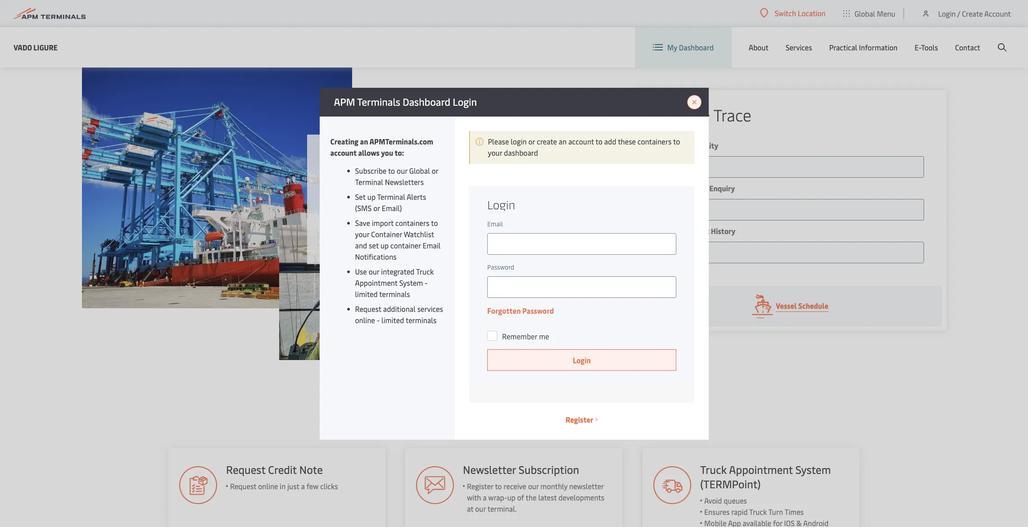 Task type: locate. For each thing, give the bounding box(es) containing it.
an
[[360, 136, 368, 146], [559, 136, 567, 146]]

a right "just"
[[301, 482, 305, 492]]

containers right these
[[638, 136, 672, 146]]

0 horizontal spatial automated
[[342, 222, 378, 232]]

1 horizontal spatial or
[[432, 166, 439, 176]]

terminals
[[380, 289, 410, 299], [406, 315, 437, 325]]

1 horizontal spatial system
[[400, 278, 423, 288]]

create
[[537, 136, 557, 146]]

creating
[[331, 136, 359, 146]]

terminals up additional
[[380, 289, 410, 299]]

and down port
[[355, 199, 367, 209]]

the up "yard." at left
[[444, 211, 455, 221]]

integrated right well
[[472, 188, 505, 198]]

and inside the save import containers to your container watchlist and set up container email notifications
[[355, 240, 367, 250]]

1 horizontal spatial appointment
[[730, 463, 794, 477]]

truck down email
[[416, 267, 434, 276]]

2 vertical spatial truck
[[750, 507, 768, 517]]

1 vertical spatial -
[[377, 315, 380, 325]]

subscribe
[[355, 166, 387, 176]]

your inside "please login or create an account to add these containers to your dashboard"
[[488, 148, 503, 157]]

account
[[985, 8, 1012, 18]]

2 horizontal spatial of
[[589, 199, 595, 209]]

1 horizontal spatial limited
[[382, 315, 404, 325]]

or inside subscribe to our global or terminal newsletters
[[432, 166, 439, 176]]

0 vertical spatial a
[[369, 199, 372, 209]]

truck inside use our integrated truck appointment system - limited terminals
[[416, 267, 434, 276]]

terminal down subscribe
[[355, 177, 383, 187]]

a left new
[[369, 199, 372, 209]]

containers up watchlist
[[396, 218, 430, 228]]

the
[[541, 188, 551, 198], [475, 199, 486, 209], [553, 199, 563, 209], [325, 211, 336, 221], [444, 211, 455, 221], [526, 493, 537, 503]]

login left / in the right of the page
[[939, 8, 956, 18]]

in inside the vado port system is made up of two well integrated terminals, the reefer terminal and a new semi-automated terminal, the vado gateway. with the launch of the vado gateway in 2019, it became the first semi-automated port
[[384, 211, 390, 221]]

your down please
[[488, 148, 503, 157]]

1 horizontal spatial with
[[566, 211, 580, 221]]

1 vertical spatial system
[[400, 278, 423, 288]]

vessel schedule
[[776, 301, 829, 311]]

account left add
[[569, 136, 594, 146]]

an right the create
[[559, 136, 567, 146]]

automated up became
[[407, 199, 443, 209]]

of left two
[[434, 188, 441, 198]]

container inside the save import containers to your container watchlist and set up container email notifications
[[371, 229, 402, 239]]

system inside use our integrated truck appointment system - limited terminals
[[400, 278, 423, 288]]

1 an from the left
[[360, 136, 368, 146]]

our up newsletters
[[397, 166, 408, 176]]

and inside the vado port system is made up of two well integrated terminals, the reefer terminal and a new semi-automated terminal, the vado gateway. with the launch of the vado gateway in 2019, it became the first semi-automated port
[[355, 199, 367, 209]]

1 vertical spatial your
[[355, 229, 370, 239]]

integrated inside use our integrated truck appointment system - limited terminals
[[381, 267, 415, 276]]

port
[[527, 211, 541, 221]]

limited down additional
[[382, 315, 404, 325]]

of right launch at the top right of page
[[589, 199, 595, 209]]

up inside the vado port system is made up of two well integrated terminals, the reefer terminal and a new semi-automated terminal, the vado gateway. with the launch of the vado gateway in 2019, it became the first semi-automated port
[[424, 188, 432, 198]]

0 horizontal spatial in
[[280, 482, 286, 492]]

0 vertical spatial limited
[[355, 289, 378, 299]]

0 horizontal spatial or
[[374, 203, 380, 213]]

0 horizontal spatial vado ligure
[[14, 42, 58, 52]]

- up services
[[425, 278, 428, 288]]

1 vertical spatial account
[[331, 148, 357, 157]]

dashboard
[[403, 95, 451, 108]]

or inside "please login or create an account to add these containers to your dashboard"
[[529, 136, 535, 146]]

switch location button
[[761, 8, 826, 18]]

(termpoint)
[[701, 477, 761, 492]]

terminal inside set up terminal alerts (sms or email)
[[377, 192, 405, 202]]

and left "set"
[[355, 240, 367, 250]]

0 vertical spatial or
[[529, 136, 535, 146]]

2 horizontal spatial system
[[796, 463, 832, 477]]

limited inside use our integrated truck appointment system - limited terminals
[[355, 289, 378, 299]]

request inside request additional services online - limited terminals
[[355, 304, 382, 314]]

0 horizontal spatial limited
[[355, 289, 378, 299]]

0 vertical spatial automated
[[407, 199, 443, 209]]

appointment inside truck appointment system (termpoint)
[[730, 463, 794, 477]]

and down 2019,
[[396, 222, 408, 232]]

request additional services online - limited terminals
[[355, 304, 443, 325]]

track
[[657, 104, 694, 126]]

0 vertical spatial appointment
[[355, 278, 398, 288]]

system inside the vado port system is made up of two well integrated terminals, the reefer terminal and a new semi-automated terminal, the vado gateway. with the launch of the vado gateway in 2019, it became the first semi-automated port
[[372, 188, 396, 198]]

creating an apmterminals.com account allows you to:
[[331, 136, 433, 157]]

to up newsletters
[[388, 166, 395, 176]]

semi-
[[389, 199, 408, 209], [472, 211, 490, 221]]

register inside "newsletter subscription register to receive our monthly newsletter with a wrap-up of the latest developments at our terminal."
[[467, 482, 494, 492]]

1 vertical spatial integrated
[[381, 267, 415, 276]]

track & trace
[[657, 104, 752, 126]]

1 horizontal spatial containers
[[638, 136, 672, 146]]

global left menu
[[855, 8, 876, 18]]

an inside creating an apmterminals.com account allows you to:
[[360, 136, 368, 146]]

at
[[467, 504, 474, 514]]

login
[[511, 136, 527, 146]]

0 horizontal spatial containers
[[396, 218, 430, 228]]

terms of business - 82 image
[[179, 467, 217, 505]]

1 horizontal spatial global
[[855, 8, 876, 18]]

0 vertical spatial request
[[355, 304, 382, 314]]

login right dashboard
[[453, 95, 477, 108]]

0 vertical spatial account
[[569, 136, 594, 146]]

-
[[425, 278, 428, 288], [377, 315, 380, 325]]

0 vertical spatial with
[[566, 211, 580, 221]]

1 horizontal spatial of
[[518, 493, 525, 503]]

vado ligure link
[[14, 42, 58, 53]]

in inside in italy with fully-automated gate and stacking yard.
[[543, 211, 548, 221]]

a inside 'request credit note request online in just a few clicks'
[[301, 482, 305, 492]]

gate
[[380, 222, 394, 232]]

just
[[287, 482, 299, 492]]

container down import
[[371, 229, 402, 239]]

apmterminals.com
[[370, 136, 433, 146]]

new
[[374, 199, 388, 209]]

online inside 'request credit note request online in just a few clicks'
[[258, 482, 278, 492]]

0 vertical spatial register
[[566, 415, 594, 425]]

newsletter
[[463, 463, 516, 477]]

1 vertical spatial automated
[[490, 211, 525, 221]]

0 vertical spatial global
[[855, 8, 876, 18]]

add
[[605, 136, 617, 146]]

or inside set up terminal alerts (sms or email)
[[374, 203, 380, 213]]

automated down 'gateway'
[[342, 222, 378, 232]]

1 horizontal spatial login
[[939, 8, 956, 18]]

appointment up the avoid queues ensures rapid truck turn times
[[730, 463, 794, 477]]

2 vertical spatial and
[[355, 240, 367, 250]]

1 horizontal spatial -
[[425, 278, 428, 288]]

0 vertical spatial ligure
[[33, 42, 58, 52]]

our right use
[[369, 267, 380, 276]]

0 horizontal spatial with
[[467, 493, 482, 503]]

to left "yard." at left
[[431, 218, 438, 228]]

integrated down notifications
[[381, 267, 415, 276]]

1 vertical spatial terminals
[[406, 315, 437, 325]]

or
[[529, 136, 535, 146], [432, 166, 439, 176], [374, 203, 380, 213]]

truck up the avoid
[[701, 463, 727, 477]]

1 horizontal spatial automated
[[407, 199, 443, 209]]

0 vertical spatial integrated
[[472, 188, 505, 198]]

truck
[[416, 267, 434, 276], [701, 463, 727, 477], [750, 507, 768, 517]]

terminals down services
[[406, 315, 437, 325]]

login / create account
[[939, 8, 1012, 18]]

1 vertical spatial a
[[301, 482, 305, 492]]

terminal
[[355, 177, 383, 187], [377, 192, 405, 202], [325, 199, 353, 209]]

terminal down the
[[325, 199, 353, 209]]

with up at
[[467, 493, 482, 503]]

0 horizontal spatial -
[[377, 315, 380, 325]]

vado
[[14, 42, 32, 52], [325, 145, 382, 181], [339, 188, 355, 198], [488, 199, 504, 209], [337, 211, 353, 221]]

semi- down is
[[389, 199, 408, 209]]

0 horizontal spatial system
[[372, 188, 396, 198]]

1 horizontal spatial semi-
[[472, 211, 490, 221]]

1 horizontal spatial your
[[488, 148, 503, 157]]

monthly
[[541, 482, 568, 492]]

1 vertical spatial appointment
[[730, 463, 794, 477]]

system inside truck appointment system (termpoint)
[[796, 463, 832, 477]]

truck left turn
[[750, 507, 768, 517]]

2 horizontal spatial truck
[[750, 507, 768, 517]]

1 vertical spatial vado ligure
[[325, 145, 460, 181]]

account down creating
[[331, 148, 357, 157]]

of down receive
[[518, 493, 525, 503]]

1 vertical spatial online
[[258, 482, 278, 492]]

limited
[[355, 289, 378, 299], [382, 315, 404, 325]]

2 vertical spatial system
[[796, 463, 832, 477]]

containers
[[638, 136, 672, 146], [396, 218, 430, 228]]

request
[[355, 304, 382, 314], [226, 463, 265, 477], [230, 482, 256, 492]]

up down receive
[[508, 493, 516, 503]]

global inside button
[[855, 8, 876, 18]]

alerts
[[407, 192, 426, 202]]

global up newsletters
[[409, 166, 430, 176]]

1 vertical spatial register
[[467, 482, 494, 492]]

made
[[404, 188, 422, 198]]

to inside subscribe to our global or terminal newsletters
[[388, 166, 395, 176]]

2 horizontal spatial or
[[529, 136, 535, 146]]

avoid
[[705, 496, 723, 506]]

2 an from the left
[[559, 136, 567, 146]]

1 horizontal spatial integrated
[[472, 188, 505, 198]]

appointment down use
[[355, 278, 398, 288]]

1 vertical spatial login
[[453, 95, 477, 108]]

0 vertical spatial system
[[372, 188, 396, 198]]

and
[[355, 199, 367, 209], [396, 222, 408, 232], [355, 240, 367, 250]]

0 vertical spatial containers
[[638, 136, 672, 146]]

1 vertical spatial of
[[589, 199, 595, 209]]

limited down use
[[355, 289, 378, 299]]

import
[[657, 141, 680, 151]]

0 vertical spatial terminals
[[380, 289, 410, 299]]

2 vertical spatial request
[[230, 482, 256, 492]]

the
[[325, 188, 337, 198]]

vado ligure
[[14, 42, 58, 52], [325, 145, 460, 181]]

gateway.
[[505, 199, 534, 209]]

0 horizontal spatial an
[[360, 136, 368, 146]]

and inside in italy with fully-automated gate and stacking yard.
[[396, 222, 408, 232]]

newsletter subscription register to receive our monthly newsletter with a wrap-up of the latest developments at our terminal.
[[463, 463, 605, 514]]

1 vertical spatial or
[[432, 166, 439, 176]]

(sms
[[355, 203, 372, 213]]

1 vertical spatial global
[[409, 166, 430, 176]]

1 horizontal spatial account
[[569, 136, 594, 146]]

0 horizontal spatial your
[[355, 229, 370, 239]]

0 vertical spatial and
[[355, 199, 367, 209]]

2 vertical spatial automated
[[342, 222, 378, 232]]

- inside request additional services online - limited terminals
[[377, 315, 380, 325]]

&
[[699, 104, 710, 126]]

the left latest
[[526, 493, 537, 503]]

with
[[536, 199, 551, 209]]

to
[[596, 136, 603, 146], [674, 136, 681, 146], [388, 166, 395, 176], [431, 218, 438, 228], [495, 482, 502, 492]]

1 vertical spatial with
[[467, 493, 482, 503]]

automated
[[407, 199, 443, 209], [490, 211, 525, 221], [342, 222, 378, 232]]

two
[[442, 188, 455, 198]]

2 horizontal spatial a
[[483, 493, 487, 503]]

up right "set"
[[381, 240, 389, 250]]

truck inside the avoid queues ensures rapid truck turn times
[[750, 507, 768, 517]]

in up gate
[[384, 211, 390, 221]]

0 horizontal spatial truck
[[416, 267, 434, 276]]

yard.
[[438, 222, 454, 232]]

the up the fully-
[[325, 211, 336, 221]]

well
[[457, 188, 470, 198]]

in down with
[[543, 211, 548, 221]]

event
[[691, 226, 710, 236]]

- down use our integrated truck appointment system - limited terminals
[[377, 315, 380, 325]]

vessel
[[776, 301, 797, 311]]

your down save
[[355, 229, 370, 239]]

login
[[939, 8, 956, 18], [453, 95, 477, 108]]

in left "just"
[[280, 482, 286, 492]]

1 vertical spatial and
[[396, 222, 408, 232]]

a left the wrap-
[[483, 493, 487, 503]]

0 vertical spatial online
[[355, 315, 375, 325]]

allows
[[358, 148, 380, 157]]

1 horizontal spatial online
[[355, 315, 375, 325]]

up right set
[[368, 192, 376, 202]]

0 vertical spatial -
[[425, 278, 428, 288]]

terminal up 'email)'
[[377, 192, 405, 202]]

apm terminals dashboard login
[[334, 95, 477, 108]]

container left event
[[657, 226, 689, 236]]

2 vertical spatial a
[[483, 493, 487, 503]]

1 vertical spatial containers
[[396, 218, 430, 228]]

global
[[855, 8, 876, 18], [409, 166, 430, 176]]

1 horizontal spatial in
[[384, 211, 390, 221]]

1 vertical spatial semi-
[[472, 211, 490, 221]]

more...
[[474, 222, 497, 232]]

0 horizontal spatial account
[[331, 148, 357, 157]]

with inside in italy with fully-automated gate and stacking yard.
[[566, 211, 580, 221]]

global inside subscribe to our global or terminal newsletters
[[409, 166, 430, 176]]

you
[[381, 148, 393, 157]]

0 horizontal spatial appointment
[[355, 278, 398, 288]]

0 horizontal spatial online
[[258, 482, 278, 492]]

1 vertical spatial request
[[226, 463, 265, 477]]

terminal inside the vado port system is made up of two well integrated terminals, the reefer terminal and a new semi-automated terminal, the vado gateway. with the launch of the vado gateway in 2019, it became the first semi-automated port
[[325, 199, 353, 209]]

to up the wrap-
[[495, 482, 502, 492]]

0 horizontal spatial integrated
[[381, 267, 415, 276]]

an up allows
[[360, 136, 368, 146]]

containers inside the save import containers to your container watchlist and set up container email notifications
[[396, 218, 430, 228]]

up right made
[[424, 188, 432, 198]]

to inside the save import containers to your container watchlist and set up container email notifications
[[431, 218, 438, 228]]

with down launch at the top right of page
[[566, 211, 580, 221]]

global menu
[[855, 8, 896, 18]]

1 horizontal spatial ligure
[[389, 145, 460, 181]]

2 horizontal spatial in
[[543, 211, 548, 221]]

terminals inside use our integrated truck appointment system - limited terminals
[[380, 289, 410, 299]]

0 vertical spatial truck
[[416, 267, 434, 276]]

in italy with fully-automated gate and stacking yard.
[[325, 211, 580, 232]]

trucking - 56 image
[[654, 467, 692, 505]]

integrated
[[472, 188, 505, 198], [381, 267, 415, 276]]

with inside "newsletter subscription register to receive our monthly newsletter with a wrap-up of the latest developments at our terminal."
[[467, 493, 482, 503]]

0 horizontal spatial of
[[434, 188, 441, 198]]

booking
[[681, 183, 708, 193]]

1 vertical spatial limited
[[382, 315, 404, 325]]

0 vertical spatial semi-
[[389, 199, 408, 209]]

apm terminals vado secondary image
[[279, 225, 437, 360]]

0 vertical spatial your
[[488, 148, 503, 157]]

developments
[[559, 493, 605, 503]]

port
[[356, 188, 370, 198]]

0 horizontal spatial a
[[301, 482, 305, 492]]

to left add
[[596, 136, 603, 146]]

0 horizontal spatial container
[[371, 229, 402, 239]]

automated down gateway. at the top
[[490, 211, 525, 221]]

semi- up more...
[[472, 211, 490, 221]]

1 horizontal spatial truck
[[701, 463, 727, 477]]



Task type: describe. For each thing, give the bounding box(es) containing it.
read more... link
[[456, 222, 497, 232]]

terminals
[[357, 95, 401, 108]]

the up italy on the right top of the page
[[553, 199, 563, 209]]

terminal.
[[488, 504, 517, 514]]

ensures
[[705, 507, 730, 517]]

additional
[[383, 304, 416, 314]]

newsletters
[[385, 177, 424, 187]]

create
[[963, 8, 983, 18]]

rapid
[[732, 507, 748, 517]]

up inside the save import containers to your container watchlist and set up container email notifications
[[381, 240, 389, 250]]

to inside "newsletter subscription register to receive our monthly newsletter with a wrap-up of the latest developments at our terminal."
[[495, 482, 502, 492]]

our inside subscribe to our global or terminal newsletters
[[397, 166, 408, 176]]

read more...
[[456, 222, 497, 232]]

read
[[456, 222, 472, 232]]

clicks
[[320, 482, 338, 492]]

the up with
[[541, 188, 551, 198]]

apm
[[334, 95, 355, 108]]

containers inside "please login or create an account to add these containers to your dashboard"
[[638, 136, 672, 146]]

our right at
[[476, 504, 486, 514]]

dashboard
[[504, 148, 538, 157]]

note
[[299, 463, 323, 477]]

queues
[[724, 496, 748, 506]]

2019,
[[392, 211, 409, 221]]

0 vertical spatial vado ligure
[[14, 42, 58, 52]]

launch
[[565, 199, 587, 209]]

limited inside request additional services online - limited terminals
[[382, 315, 404, 325]]

the inside "newsletter subscription register to receive our monthly newsletter with a wrap-up of the latest developments at our terminal."
[[526, 493, 537, 503]]

email)
[[382, 203, 402, 213]]

up inside set up terminal alerts (sms or email)
[[368, 192, 376, 202]]

please login or create an account to add these containers to your dashboard
[[488, 136, 681, 157]]

stacking
[[410, 222, 437, 232]]

request for credit
[[226, 463, 265, 477]]

subscription
[[519, 463, 580, 477]]

notifications
[[355, 252, 397, 262]]

is
[[397, 188, 402, 198]]

of inside "newsletter subscription register to receive our monthly newsletter with a wrap-up of the latest developments at our terminal."
[[518, 493, 525, 503]]

apm terminals vado primary image
[[82, 68, 352, 309]]

location
[[798, 8, 826, 18]]

account inside "please login or create an account to add these containers to your dashboard"
[[569, 136, 594, 146]]

became
[[417, 211, 442, 221]]

in inside 'request credit note request online in just a few clicks'
[[280, 482, 286, 492]]

appointment inside use our integrated truck appointment system - limited terminals
[[355, 278, 398, 288]]

0 horizontal spatial ligure
[[33, 42, 58, 52]]

receive
[[504, 482, 527, 492]]

integrated inside the vado port system is made up of two well integrated terminals, the reefer terminal and a new semi-automated terminal, the vado gateway. with the launch of the vado gateway in 2019, it became the first semi-automated port
[[472, 188, 505, 198]]

a inside "newsletter subscription register to receive our monthly newsletter with a wrap-up of the latest developments at our terminal."
[[483, 493, 487, 503]]

terminal,
[[445, 199, 474, 209]]

save import containers to your container watchlist and set up container email notifications
[[355, 218, 441, 262]]

reefer
[[553, 188, 574, 198]]

history
[[711, 226, 736, 236]]

truck appointment system (termpoint)
[[701, 463, 832, 492]]

email
[[423, 240, 441, 250]]

0 horizontal spatial semi-
[[389, 199, 408, 209]]

latest
[[539, 493, 557, 503]]

wrap-
[[489, 493, 508, 503]]

switch location
[[775, 8, 826, 18]]

set
[[355, 192, 366, 202]]

online inside request additional services online - limited terminals
[[355, 315, 375, 325]]

up inside "newsletter subscription register to receive our monthly newsletter with a wrap-up of the latest developments at our terminal."
[[508, 493, 516, 503]]

to left availability
[[674, 136, 681, 146]]

subscribe to our global or terminal newsletters
[[355, 166, 439, 187]]

the right "terminal,"
[[475, 199, 486, 209]]

services
[[418, 304, 443, 314]]

1 vertical spatial ligure
[[389, 145, 460, 181]]

truck inside truck appointment system (termpoint)
[[701, 463, 727, 477]]

register link
[[566, 414, 598, 426]]

container event history
[[657, 226, 736, 236]]

vessel schedule link
[[639, 286, 942, 327]]

turn
[[769, 507, 784, 517]]

avoid queues ensures rapid truck turn times
[[705, 496, 805, 517]]

terminal inside subscribe to our global or terminal newsletters
[[355, 177, 383, 187]]

container
[[391, 240, 421, 250]]

- inside use our integrated truck appointment system - limited terminals
[[425, 278, 428, 288]]

1 horizontal spatial container
[[657, 226, 689, 236]]

terminals inside request additional services online - limited terminals
[[406, 315, 437, 325]]

our inside use our integrated truck appointment system - limited terminals
[[369, 267, 380, 276]]

automated inside in italy with fully-automated gate and stacking yard.
[[342, 222, 378, 232]]

trace
[[714, 104, 752, 126]]

an inside "please login or create an account to add these containers to your dashboard"
[[559, 136, 567, 146]]

credit
[[268, 463, 297, 477]]

import availability
[[657, 141, 719, 151]]

import
[[372, 218, 394, 228]]

global menu button
[[835, 0, 905, 27]]

your inside the save import containers to your container watchlist and set up container email notifications
[[355, 229, 370, 239]]

please
[[488, 136, 509, 146]]

request for additional
[[355, 304, 382, 314]]

our up latest
[[529, 482, 539, 492]]

1 horizontal spatial register
[[566, 415, 594, 425]]

enquiry
[[710, 183, 735, 193]]

schedule
[[799, 301, 829, 311]]

first
[[456, 211, 470, 221]]

these
[[618, 136, 636, 146]]

fully-
[[325, 222, 342, 232]]

news and newsletter subscription - 115 image
[[417, 467, 454, 505]]

use
[[355, 267, 367, 276]]

menu
[[877, 8, 896, 18]]

set
[[369, 240, 379, 250]]

/
[[958, 8, 961, 18]]

0 vertical spatial login
[[939, 8, 956, 18]]

the vado port system is made up of two well integrated terminals, the reefer terminal and a new semi-automated terminal, the vado gateway. with the launch of the vado gateway in 2019, it became the first semi-automated port
[[325, 188, 595, 221]]

newsletter
[[570, 482, 604, 492]]

switch
[[775, 8, 797, 18]]

0 horizontal spatial login
[[453, 95, 477, 108]]

2 horizontal spatial automated
[[490, 211, 525, 221]]

save
[[355, 218, 370, 228]]

gateway
[[355, 211, 383, 221]]

1 horizontal spatial vado ligure
[[325, 145, 460, 181]]

terminals,
[[507, 188, 539, 198]]

italy
[[550, 211, 564, 221]]

set up terminal alerts (sms or email)
[[355, 192, 426, 213]]

close image
[[687, 95, 702, 109]]

export
[[657, 183, 680, 193]]

few
[[306, 482, 318, 492]]

0 vertical spatial of
[[434, 188, 441, 198]]

account inside creating an apmterminals.com account allows you to:
[[331, 148, 357, 157]]

a inside the vado port system is made up of two well integrated terminals, the reefer terminal and a new semi-automated terminal, the vado gateway. with the launch of the vado gateway in 2019, it became the first semi-automated port
[[369, 199, 372, 209]]

use our integrated truck appointment system - limited terminals
[[355, 267, 434, 299]]



Task type: vqa. For each thing, say whether or not it's contained in the screenshot.
Avoid queues Ensures rapid Truck Turn Times
yes



